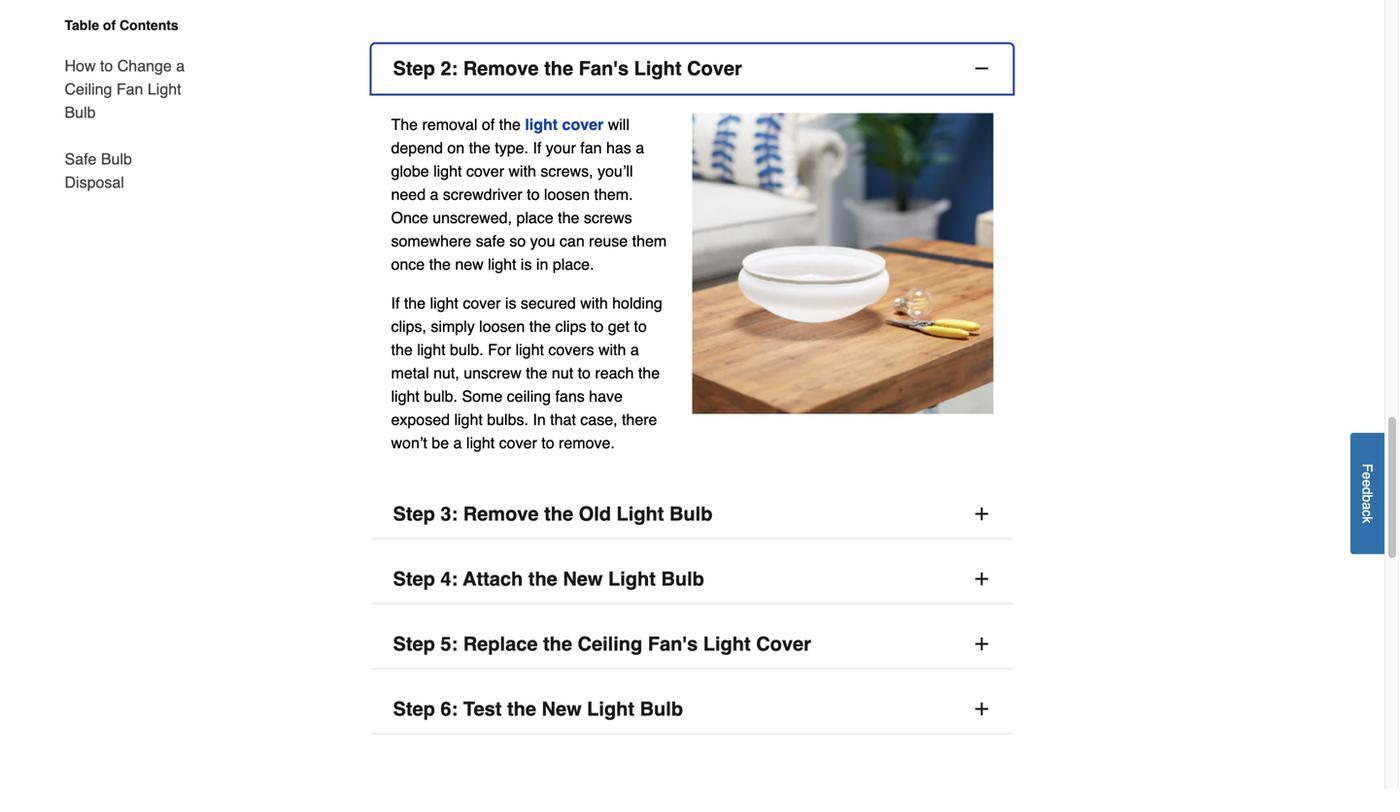 Task type: locate. For each thing, give the bounding box(es) containing it.
e up d
[[1360, 472, 1375, 480]]

light down bulbs.
[[466, 434, 495, 452]]

plus image inside step 3: remove the old light bulb button
[[972, 505, 992, 524]]

1 remove from the top
[[463, 57, 539, 80]]

6:
[[441, 699, 458, 721]]

screws
[[584, 209, 632, 227]]

with up clips
[[580, 294, 608, 312]]

if left your
[[533, 139, 541, 157]]

to right how
[[100, 57, 113, 75]]

light inside "button"
[[703, 634, 751, 656]]

0 vertical spatial plus image
[[972, 570, 992, 589]]

some
[[462, 388, 503, 406]]

so
[[509, 232, 526, 250]]

the right replace
[[543, 634, 572, 656]]

1 horizontal spatial loosen
[[544, 186, 590, 204]]

0 vertical spatial if
[[533, 139, 541, 157]]

0 vertical spatial with
[[509, 162, 536, 180]]

bulb.
[[450, 341, 484, 359], [424, 388, 458, 406]]

1 horizontal spatial fan's
[[648, 634, 698, 656]]

cover up screwdriver
[[466, 162, 504, 180]]

remove for 2:
[[463, 57, 539, 80]]

attach
[[463, 568, 523, 591]]

simply
[[431, 318, 475, 336]]

the inside step 3: remove the old light bulb button
[[544, 503, 573, 526]]

step left 4:
[[393, 568, 435, 591]]

bulb. down nut,
[[424, 388, 458, 406]]

0 horizontal spatial cover
[[687, 57, 742, 80]]

light for step 6: test the new light bulb
[[587, 699, 634, 721]]

bulb down step 5: replace the ceiling fan's light cover "button"
[[640, 699, 683, 721]]

clips,
[[391, 318, 426, 336]]

unscrewed,
[[433, 209, 512, 227]]

0 vertical spatial loosen
[[544, 186, 590, 204]]

won't
[[391, 434, 427, 452]]

0 horizontal spatial fan's
[[579, 57, 629, 80]]

if
[[533, 139, 541, 157], [391, 294, 400, 312]]

loosen down screws,
[[544, 186, 590, 204]]

step 6: test the new light bulb button
[[372, 686, 1013, 735]]

light up nut,
[[417, 341, 446, 359]]

the right test
[[507, 699, 536, 721]]

ceiling down step 4: attach the new light bulb
[[578, 634, 642, 656]]

4 step from the top
[[393, 634, 435, 656]]

1 vertical spatial cover
[[756, 634, 811, 656]]

light down on
[[433, 162, 462, 180]]

0 vertical spatial cover
[[687, 57, 742, 80]]

1 vertical spatial fan's
[[648, 634, 698, 656]]

bulb down step 3: remove the old light bulb button in the bottom of the page
[[661, 568, 704, 591]]

of
[[103, 17, 116, 33], [482, 116, 495, 134]]

k
[[1360, 517, 1375, 524]]

light for step 4: attach the new light bulb
[[608, 568, 656, 591]]

loosen up for
[[479, 318, 525, 336]]

to left get
[[591, 318, 604, 336]]

light
[[634, 57, 682, 80], [148, 80, 181, 98], [617, 503, 664, 526], [608, 568, 656, 591], [703, 634, 751, 656], [587, 699, 634, 721]]

them
[[632, 232, 667, 250]]

1 vertical spatial if
[[391, 294, 400, 312]]

is left secured
[[505, 294, 516, 312]]

0 horizontal spatial is
[[505, 294, 516, 312]]

1 horizontal spatial is
[[521, 256, 532, 274]]

ceiling inside how to change a ceiling fan light bulb
[[65, 80, 112, 98]]

step
[[393, 57, 435, 80], [393, 503, 435, 526], [393, 568, 435, 591], [393, 634, 435, 656], [393, 699, 435, 721]]

0 horizontal spatial of
[[103, 17, 116, 33]]

0 vertical spatial ceiling
[[65, 80, 112, 98]]

0 vertical spatial fan's
[[579, 57, 629, 80]]

1 horizontal spatial cover
[[756, 634, 811, 656]]

a right change
[[176, 57, 185, 75]]

step left '6:'
[[393, 699, 435, 721]]

the inside step 5: replace the ceiling fan's light cover "button"
[[543, 634, 572, 656]]

2 plus image from the top
[[972, 635, 992, 654]]

covers
[[548, 341, 594, 359]]

reuse
[[589, 232, 628, 250]]

cover up simply
[[463, 294, 501, 312]]

loosen
[[544, 186, 590, 204], [479, 318, 525, 336]]

bulb for step 6: test the new light bulb
[[640, 699, 683, 721]]

to down in
[[541, 434, 554, 452]]

remove right 2:
[[463, 57, 539, 80]]

f e e d b a c k button
[[1351, 433, 1385, 555]]

0 horizontal spatial loosen
[[479, 318, 525, 336]]

the down the clips,
[[391, 341, 413, 359]]

5 step from the top
[[393, 699, 435, 721]]

plus image for step 6: test the new light bulb
[[972, 700, 992, 720]]

safe
[[65, 150, 97, 168]]

a up 'reach'
[[630, 341, 639, 359]]

a right be
[[453, 434, 462, 452]]

plus image
[[972, 570, 992, 589], [972, 700, 992, 720]]

on
[[447, 139, 465, 157]]

2 step from the top
[[393, 503, 435, 526]]

2 plus image from the top
[[972, 700, 992, 720]]

0 vertical spatial new
[[563, 568, 603, 591]]

1 vertical spatial plus image
[[972, 700, 992, 720]]

f
[[1360, 464, 1375, 472]]

1 horizontal spatial of
[[482, 116, 495, 134]]

the up the can
[[558, 209, 579, 227]]

fan's down step 4: attach the new light bulb button
[[648, 634, 698, 656]]

holding
[[612, 294, 662, 312]]

the right attach
[[528, 568, 557, 591]]

clips
[[555, 318, 586, 336]]

1 vertical spatial plus image
[[972, 635, 992, 654]]

ceiling inside "button"
[[578, 634, 642, 656]]

ceiling
[[65, 80, 112, 98], [578, 634, 642, 656]]

table
[[65, 17, 99, 33]]

1 plus image from the top
[[972, 570, 992, 589]]

0 horizontal spatial ceiling
[[65, 80, 112, 98]]

1 vertical spatial bulb.
[[424, 388, 458, 406]]

with down type.
[[509, 162, 536, 180]]

0 vertical spatial is
[[521, 256, 532, 274]]

plus image
[[972, 505, 992, 524], [972, 635, 992, 654]]

new for test
[[542, 699, 582, 721]]

the inside step 2: remove the fan's light cover button
[[544, 57, 573, 80]]

bulb up step 4: attach the new light bulb button
[[669, 503, 713, 526]]

step 5: replace the ceiling fan's light cover
[[393, 634, 811, 656]]

with inside will depend on the type. if your fan has a globe light cover with screws, you'll need a screwdriver to loosen them. once unscrewed, place the screws somewhere safe so you can reuse them once the new light is in place.
[[509, 162, 536, 180]]

step 4: attach the new light bulb
[[393, 568, 704, 591]]

to up place
[[527, 186, 540, 204]]

f e e d b a c k
[[1360, 464, 1375, 524]]

with
[[509, 162, 536, 180], [580, 294, 608, 312], [598, 341, 626, 359]]

ceiling down how
[[65, 80, 112, 98]]

new down "old"
[[563, 568, 603, 591]]

the inside step 6: test the new light bulb button
[[507, 699, 536, 721]]

step for step 4: attach the new light bulb
[[393, 568, 435, 591]]

ceiling for fan's
[[578, 634, 642, 656]]

bulb down how
[[65, 103, 96, 121]]

be
[[432, 434, 449, 452]]

bulb for step 4: attach the new light bulb
[[661, 568, 704, 591]]

loosen inside if the light cover is secured with holding clips, simply loosen the clips to get to the light bulb. for light covers with a metal nut, unscrew the nut to reach the light bulb. some ceiling fans have exposed light bulbs. in that case, there won't be a light cover to remove.
[[479, 318, 525, 336]]

the
[[544, 57, 573, 80], [499, 116, 521, 134], [469, 139, 490, 157], [558, 209, 579, 227], [429, 256, 451, 274], [404, 294, 426, 312], [529, 318, 551, 336], [391, 341, 413, 359], [526, 364, 547, 382], [638, 364, 660, 382], [544, 503, 573, 526], [528, 568, 557, 591], [543, 634, 572, 656], [507, 699, 536, 721]]

0 horizontal spatial if
[[391, 294, 400, 312]]

1 plus image from the top
[[972, 505, 992, 524]]

a up k
[[1360, 503, 1375, 510]]

plus image inside step 6: test the new light bulb button
[[972, 700, 992, 720]]

plus image for step 3: remove the old light bulb
[[972, 505, 992, 524]]

the left "old"
[[544, 503, 573, 526]]

a right has
[[636, 139, 644, 157]]

remove inside step 2: remove the fan's light cover button
[[463, 57, 539, 80]]

is inside will depend on the type. if your fan has a globe light cover with screws, you'll need a screwdriver to loosen them. once unscrewed, place the screws somewhere safe so you can reuse them once the new light is in place.
[[521, 256, 532, 274]]

you'll
[[598, 162, 633, 180]]

1 vertical spatial new
[[542, 699, 582, 721]]

cover
[[562, 116, 604, 134], [466, 162, 504, 180], [463, 294, 501, 312], [499, 434, 537, 452]]

1 horizontal spatial ceiling
[[578, 634, 642, 656]]

to
[[100, 57, 113, 75], [527, 186, 540, 204], [591, 318, 604, 336], [634, 318, 647, 336], [578, 364, 591, 382], [541, 434, 554, 452]]

if up the clips,
[[391, 294, 400, 312]]

0 vertical spatial remove
[[463, 57, 539, 80]]

the up type.
[[499, 116, 521, 134]]

bulb. down simply
[[450, 341, 484, 359]]

2 remove from the top
[[463, 503, 539, 526]]

0 vertical spatial plus image
[[972, 505, 992, 524]]

1 horizontal spatial if
[[533, 139, 541, 157]]

5:
[[441, 634, 458, 656]]

cover inside button
[[687, 57, 742, 80]]

e
[[1360, 472, 1375, 480], [1360, 480, 1375, 487]]

the up light cover "link"
[[544, 57, 573, 80]]

cover
[[687, 57, 742, 80], [756, 634, 811, 656]]

bulb up disposal
[[101, 150, 132, 168]]

fan's up will
[[579, 57, 629, 80]]

contents
[[120, 17, 178, 33]]

bulb for step 3: remove the old light bulb
[[669, 503, 713, 526]]

step left 2:
[[393, 57, 435, 80]]

e up b
[[1360, 480, 1375, 487]]

new for attach
[[563, 568, 603, 591]]

a
[[176, 57, 185, 75], [636, 139, 644, 157], [430, 186, 439, 204], [630, 341, 639, 359], [453, 434, 462, 452], [1360, 503, 1375, 510]]

step left 3:
[[393, 503, 435, 526]]

1 vertical spatial is
[[505, 294, 516, 312]]

fans
[[555, 388, 585, 406]]

remove right 3:
[[463, 503, 539, 526]]

0 vertical spatial of
[[103, 17, 116, 33]]

step left 5:
[[393, 634, 435, 656]]

plus image for step 5: replace the ceiling fan's light cover
[[972, 635, 992, 654]]

the right 'reach'
[[638, 364, 660, 382]]

step inside "button"
[[393, 634, 435, 656]]

nut,
[[433, 364, 459, 382]]

cover inside "button"
[[756, 634, 811, 656]]

with up 'reach'
[[598, 341, 626, 359]]

1 vertical spatial remove
[[463, 503, 539, 526]]

the down secured
[[529, 318, 551, 336]]

1 vertical spatial ceiling
[[578, 634, 642, 656]]

3 step from the top
[[393, 568, 435, 591]]

cover up fan
[[562, 116, 604, 134]]

is left the in
[[521, 256, 532, 274]]

is
[[521, 256, 532, 274], [505, 294, 516, 312]]

1 step from the top
[[393, 57, 435, 80]]

a inside button
[[1360, 503, 1375, 510]]

have
[[589, 388, 623, 406]]

remove
[[463, 57, 539, 80], [463, 503, 539, 526]]

the down the somewhere
[[429, 256, 451, 274]]

1 vertical spatial of
[[482, 116, 495, 134]]

plus image inside step 4: attach the new light bulb button
[[972, 570, 992, 589]]

in
[[533, 411, 546, 429]]

will depend on the type. if your fan has a globe light cover with screws, you'll need a screwdriver to loosen them. once unscrewed, place the screws somewhere safe so you can reuse them once the new light is in place.
[[391, 116, 667, 274]]

remove inside step 3: remove the old light bulb button
[[463, 503, 539, 526]]

bulb
[[65, 103, 96, 121], [101, 150, 132, 168], [669, 503, 713, 526], [661, 568, 704, 591], [640, 699, 683, 721]]

step 4: attach the new light bulb button
[[372, 555, 1013, 605]]

fan's inside "button"
[[648, 634, 698, 656]]

fan's
[[579, 57, 629, 80], [648, 634, 698, 656]]

plus image inside step 5: replace the ceiling fan's light cover "button"
[[972, 635, 992, 654]]

how to change a ceiling fan light bulb
[[65, 57, 185, 121]]

of right table
[[103, 17, 116, 33]]

new down step 5: replace the ceiling fan's light cover
[[542, 699, 582, 721]]

1 vertical spatial loosen
[[479, 318, 525, 336]]

of right removal at the top of page
[[482, 116, 495, 134]]



Task type: vqa. For each thing, say whether or not it's contained in the screenshot.
22.4-in W x 46.8-in L x 33-in H Natural Raised Garden Bed
no



Task type: describe. For each thing, give the bounding box(es) containing it.
change
[[117, 57, 172, 75]]

to right get
[[634, 318, 647, 336]]

your
[[546, 139, 576, 157]]

secured
[[521, 294, 576, 312]]

you
[[530, 232, 555, 250]]

remove for 3:
[[463, 503, 539, 526]]

how to change a ceiling fan light bulb link
[[65, 43, 195, 136]]

light for step 2: remove the fan's light cover
[[634, 57, 682, 80]]

light right for
[[515, 341, 544, 359]]

step 5: replace the ceiling fan's light cover button
[[372, 620, 1013, 670]]

them.
[[594, 186, 633, 204]]

the right on
[[469, 139, 490, 157]]

metal
[[391, 364, 429, 382]]

light down "safe"
[[488, 256, 516, 274]]

3:
[[441, 503, 458, 526]]

cover down bulbs.
[[499, 434, 537, 452]]

table of contents element
[[49, 16, 195, 194]]

to inside will depend on the type. if your fan has a globe light cover with screws, you'll need a screwdriver to loosen them. once unscrewed, place the screws somewhere safe so you can reuse them once the new light is in place.
[[527, 186, 540, 204]]

type.
[[495, 139, 528, 157]]

1 e from the top
[[1360, 472, 1375, 480]]

will
[[608, 116, 630, 134]]

unscrew
[[464, 364, 522, 382]]

need
[[391, 186, 426, 204]]

if inside will depend on the type. if your fan has a globe light cover with screws, you'll need a screwdriver to loosen them. once unscrewed, place the screws somewhere safe so you can reuse them once the new light is in place.
[[533, 139, 541, 157]]

step for step 5: replace the ceiling fan's light cover
[[393, 634, 435, 656]]

how
[[65, 57, 96, 75]]

bulbs.
[[487, 411, 528, 429]]

1 vertical spatial with
[[580, 294, 608, 312]]

exposed
[[391, 411, 450, 429]]

safe bulb disposal
[[65, 150, 132, 191]]

bulb inside the safe bulb disposal
[[101, 150, 132, 168]]

2 e from the top
[[1360, 480, 1375, 487]]

in
[[536, 256, 548, 274]]

a inside how to change a ceiling fan light bulb
[[176, 57, 185, 75]]

ceiling for fan
[[65, 80, 112, 98]]

case,
[[580, 411, 617, 429]]

2 vertical spatial with
[[598, 341, 626, 359]]

safe bulb disposal link
[[65, 136, 195, 194]]

new
[[455, 256, 484, 274]]

2:
[[441, 57, 458, 80]]

the up the clips,
[[404, 294, 426, 312]]

step 3: remove the old light bulb button
[[372, 490, 1013, 540]]

is inside if the light cover is secured with holding clips, simply loosen the clips to get to the light bulb. for light covers with a metal nut, unscrew the nut to reach the light bulb. some ceiling fans have exposed light bulbs. in that case, there won't be a light cover to remove.
[[505, 294, 516, 312]]

b
[[1360, 495, 1375, 503]]

safe
[[476, 232, 505, 250]]

that
[[550, 411, 576, 429]]

step for step 6: test the new light bulb
[[393, 699, 435, 721]]

d
[[1360, 487, 1375, 495]]

light cover link
[[525, 116, 604, 134]]

somewhere
[[391, 232, 471, 250]]

if inside if the light cover is secured with holding clips, simply loosen the clips to get to the light bulb. for light covers with a metal nut, unscrew the nut to reach the light bulb. some ceiling fans have exposed light bulbs. in that case, there won't be a light cover to remove.
[[391, 294, 400, 312]]

once
[[391, 256, 425, 274]]

place.
[[553, 256, 594, 274]]

step 6: test the new light bulb
[[393, 699, 683, 721]]

step for step 2: remove the fan's light cover
[[393, 57, 435, 80]]

to right nut
[[578, 364, 591, 382]]

replace
[[463, 634, 538, 656]]

there
[[622, 411, 657, 429]]

step for step 3: remove the old light bulb
[[393, 503, 435, 526]]

0 vertical spatial bulb.
[[450, 341, 484, 359]]

step 2: remove the fan's light cover button
[[372, 44, 1013, 94]]

a right need
[[430, 186, 439, 204]]

plus image for step 4: attach the new light bulb
[[972, 570, 992, 589]]

light down metal
[[391, 388, 420, 406]]

globe
[[391, 162, 429, 180]]

depend
[[391, 139, 443, 157]]

test
[[463, 699, 502, 721]]

cover inside will depend on the type. if your fan has a globe light cover with screws, you'll need a screwdriver to loosen them. once unscrewed, place the screws somewhere safe so you can reuse them once the new light is in place.
[[466, 162, 504, 180]]

get
[[608, 318, 630, 336]]

the up ceiling in the left of the page
[[526, 364, 547, 382]]

the inside step 4: attach the new light bulb button
[[528, 568, 557, 591]]

place
[[516, 209, 554, 227]]

4:
[[441, 568, 458, 591]]

loosen inside will depend on the type. if your fan has a globe light cover with screws, you'll need a screwdriver to loosen them. once unscrewed, place the screws somewhere safe so you can reuse them once the new light is in place.
[[544, 186, 590, 204]]

reach
[[595, 364, 634, 382]]

fan
[[580, 139, 602, 157]]

has
[[606, 139, 631, 157]]

bulb inside how to change a ceiling fan light bulb
[[65, 103, 96, 121]]

table of contents
[[65, 17, 178, 33]]

ceiling
[[507, 388, 551, 406]]

light up your
[[525, 116, 558, 134]]

light down 'some' in the left of the page
[[454, 411, 483, 429]]

light for step 3: remove the old light bulb
[[617, 503, 664, 526]]

c
[[1360, 510, 1375, 517]]

once
[[391, 209, 428, 227]]

disposal
[[65, 173, 124, 191]]

old
[[579, 503, 611, 526]]

if the light cover is secured with holding clips, simply loosen the clips to get to the light bulb. for light covers with a metal nut, unscrew the nut to reach the light bulb. some ceiling fans have exposed light bulbs. in that case, there won't be a light cover to remove.
[[391, 294, 662, 452]]

light inside how to change a ceiling fan light bulb
[[148, 80, 181, 98]]

to inside how to change a ceiling fan light bulb
[[100, 57, 113, 75]]

step 3: remove the old light bulb
[[393, 503, 713, 526]]

a frosted white globe-style ceiling fan light cover on a table next to a light bulb. image
[[692, 113, 993, 414]]

screws,
[[541, 162, 593, 180]]

fan
[[116, 80, 143, 98]]

minus image
[[972, 59, 992, 78]]

screwdriver
[[443, 186, 522, 204]]

fan's inside button
[[579, 57, 629, 80]]

the removal of the light cover
[[391, 116, 604, 134]]

remove.
[[559, 434, 615, 452]]

nut
[[552, 364, 573, 382]]

step 2: remove the fan's light cover
[[393, 57, 742, 80]]

can
[[560, 232, 585, 250]]

removal
[[422, 116, 477, 134]]

light up simply
[[430, 294, 458, 312]]

for
[[488, 341, 511, 359]]

the
[[391, 116, 418, 134]]



